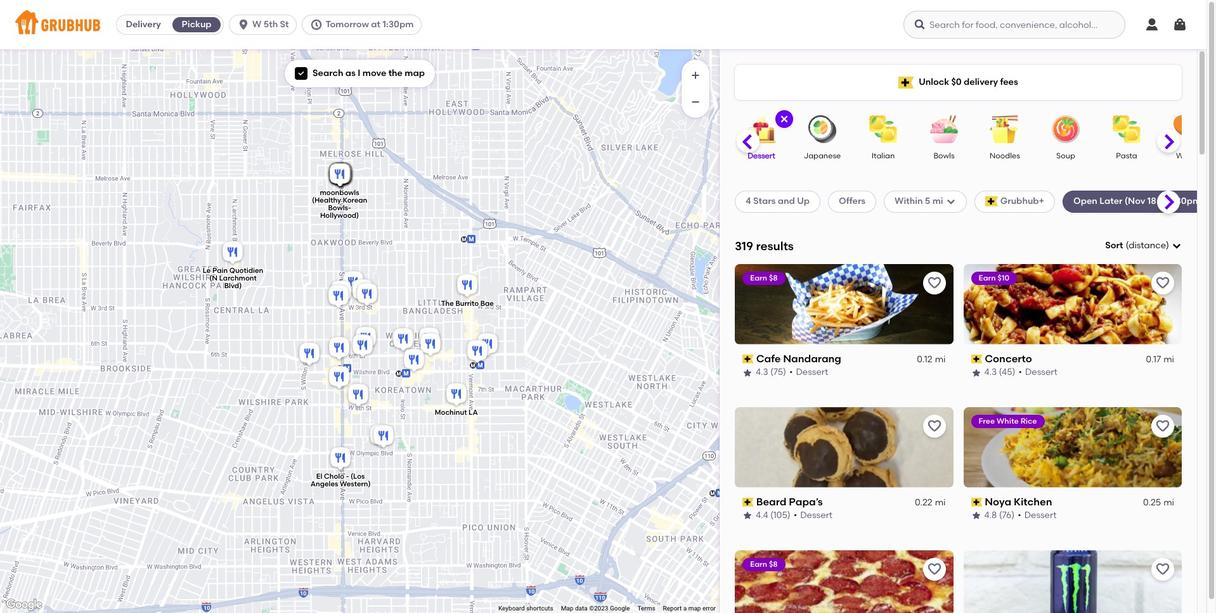 Task type: vqa. For each thing, say whether or not it's contained in the screenshot.


Task type: describe. For each thing, give the bounding box(es) containing it.
beard papa's logo image
[[735, 408, 953, 488]]

wings
[[1176, 152, 1199, 160]]

4.3 for cafe nandarang
[[756, 367, 768, 378]]

keyboard
[[498, 606, 525, 613]]

w 5th st button
[[229, 15, 302, 35]]

4.8 (76)
[[985, 511, 1015, 521]]

• for cafe nandarang
[[790, 367, 793, 378]]

earn for cafe nandarang
[[750, 274, 767, 283]]

1:30pm
[[383, 19, 414, 30]]

mochinut la image
[[444, 382, 469, 410]]

1:30pm)
[[1170, 196, 1205, 207]]

google
[[610, 606, 630, 613]]

star icon image for cafe nandarang
[[743, 368, 753, 378]]

4.3 for concerto
[[985, 367, 997, 378]]

map
[[561, 606, 574, 613]]

kitchen
[[1014, 496, 1052, 508]]

le pain quotidien (n larchmont blvd) image
[[220, 240, 245, 268]]

japanese
[[804, 152, 841, 160]]

(45)
[[999, 367, 1016, 378]]

minus icon image
[[689, 96, 702, 108]]

el cholo - (los angeles western)
[[310, 473, 370, 489]]

stars
[[753, 196, 776, 207]]

tomorrow at 1:30pm
[[326, 19, 414, 30]]

dessert image
[[739, 115, 784, 143]]

desserts now image
[[328, 162, 354, 190]]

italian image
[[861, 115, 906, 143]]

angeles
[[310, 481, 338, 489]]

up
[[797, 196, 810, 207]]

svg image inside w 5th st button
[[237, 18, 250, 31]]

data
[[575, 606, 588, 613]]

cholo
[[324, 473, 344, 481]]

fees
[[1000, 77, 1018, 87]]

(nov
[[1125, 196, 1146, 207]]

0.17 mi
[[1146, 355, 1174, 365]]

within
[[895, 196, 923, 207]]

noya
[[985, 496, 1012, 508]]

subscription pass image for concerto
[[971, 355, 982, 364]]

save this restaurant button for fat tomato pizza logo
[[923, 558, 946, 581]]

moonbowls (healthy korean bowls- hollywood)
[[312, 189, 367, 220]]

mi for kitchen
[[1164, 498, 1174, 509]]

tomorrow
[[326, 19, 369, 30]]

house of birria image
[[328, 162, 354, 190]]

4.4 (105)
[[756, 511, 791, 521]]

search as i move the map
[[313, 68, 425, 79]]

italian
[[872, 152, 895, 160]]

a
[[683, 606, 687, 613]]

mumu bakery & cake image
[[371, 424, 396, 452]]

report a map error
[[663, 606, 716, 613]]

amandine patisserie cafe image
[[368, 423, 393, 451]]

open later (nov 18 at 1:30pm)
[[1074, 196, 1205, 207]]

quotidien
[[229, 267, 263, 275]]

4 stars and up
[[746, 196, 810, 207]]

toe bang cafe image
[[416, 326, 442, 354]]

namsan image
[[390, 327, 416, 355]]

results
[[756, 239, 794, 253]]

bowls
[[934, 152, 955, 160]]

$10
[[998, 274, 1010, 283]]

mi right 5
[[933, 196, 943, 207]]

wasabi japanese noodle house image
[[401, 348, 426, 375]]

beard papa's
[[756, 496, 823, 508]]

1 horizontal spatial at
[[1159, 196, 1168, 207]]

shortcuts
[[526, 606, 553, 613]]

grubhub+
[[1001, 196, 1044, 207]]

star icon image for concerto
[[971, 368, 981, 378]]

0.25
[[1143, 498, 1161, 509]]

rethink ice cream (lactose-free/tummy-friendly) image
[[328, 162, 354, 190]]

save this restaurant button for cafe nandarang logo
[[923, 272, 946, 295]]

5th
[[264, 19, 278, 30]]

mochinut la
[[435, 409, 478, 417]]

concerto image
[[350, 333, 375, 361]]

soup
[[1057, 152, 1075, 160]]

nancy silverton's - nancy fancy gelato image
[[328, 162, 354, 190]]

©2023
[[589, 606, 608, 613]]

at inside button
[[371, 19, 381, 30]]

tomorrow at 1:30pm button
[[302, 15, 427, 35]]

le pain quotidien (n larchmont blvd)
[[202, 267, 263, 291]]

4.3 (45)
[[985, 367, 1016, 378]]

w
[[252, 19, 262, 30]]

keyboard shortcuts
[[498, 606, 553, 613]]

cafe nandarang
[[756, 353, 841, 365]]

18
[[1148, 196, 1157, 207]]

wings image
[[1166, 115, 1210, 143]]

boba time image
[[418, 332, 443, 360]]

offers
[[839, 196, 866, 207]]

star icon image for beard papa's
[[743, 511, 753, 522]]

bevvy image
[[327, 162, 352, 190]]

burrito
[[455, 300, 479, 308]]

move
[[363, 68, 386, 79]]

save this restaurant button for concerto logo
[[1152, 272, 1174, 295]]

plus icon image
[[689, 69, 702, 82]]

• dessert for cafe nandarang
[[790, 367, 828, 378]]

hollywood)
[[320, 212, 359, 220]]

(
[[1126, 240, 1129, 251]]

rice
[[1021, 417, 1037, 426]]

japanese image
[[800, 115, 845, 143]]

keyboard shortcuts button
[[498, 605, 553, 614]]

save this restaurant image for concerto
[[1155, 276, 1171, 291]]

7-star liquor & market logo image
[[964, 551, 1182, 614]]

map region
[[0, 0, 728, 614]]

4.3 (75)
[[756, 367, 786, 378]]

0.12 mi
[[917, 355, 946, 365]]

google image
[[3, 597, 45, 614]]

unlock $0 delivery fees
[[919, 77, 1018, 87]]

(105)
[[770, 511, 791, 521]]

$0
[[952, 77, 962, 87]]



Task type: locate. For each thing, give the bounding box(es) containing it.
1 horizontal spatial grubhub plus flag logo image
[[985, 197, 998, 207]]

map right a
[[688, 606, 701, 613]]

dessert down papa's
[[800, 511, 833, 521]]

4.3
[[756, 367, 768, 378], [985, 367, 997, 378]]

report
[[663, 606, 682, 613]]

dessert for kitchen
[[1025, 511, 1057, 521]]

• down "beard papa's"
[[794, 511, 797, 521]]

boba story image
[[326, 365, 352, 393]]

mi for nandarang
[[935, 355, 946, 365]]

0 horizontal spatial 4.3
[[756, 367, 768, 378]]

0 horizontal spatial grubhub plus flag logo image
[[899, 76, 914, 88]]

as
[[345, 68, 356, 79]]

earn down 319 results
[[750, 274, 767, 283]]

star icon image left 4.3 (45)
[[971, 368, 981, 378]]

noya kitchen logo image
[[964, 408, 1182, 488]]

dessert down "dessert" image
[[748, 152, 775, 160]]

save this restaurant image
[[927, 276, 942, 291], [1155, 276, 1171, 291], [927, 419, 942, 434]]

grubhub plus flag logo image
[[899, 76, 914, 88], [985, 197, 998, 207]]

beard
[[756, 496, 787, 508]]

• for noya kitchen
[[1018, 511, 1021, 521]]

the burrito bae image
[[454, 273, 480, 301]]

• for concerto
[[1019, 367, 1022, 378]]

fat tomato pizza logo image
[[735, 551, 953, 614]]

earn $8 for fat tomato pizza logo
[[750, 560, 778, 569]]

subscription pass image left the concerto
[[971, 355, 982, 364]]

distance
[[1129, 240, 1166, 251]]

(los
[[350, 473, 365, 481]]

w 5th st
[[252, 19, 289, 30]]

terms link
[[638, 606, 655, 613]]

dessert down kitchen
[[1025, 511, 1057, 521]]

moonbowls
[[320, 189, 359, 197]]

sort
[[1106, 240, 1123, 251]]

open
[[1074, 196, 1098, 207]]

save this restaurant button for noya kitchen logo
[[1152, 415, 1174, 438]]

1 horizontal spatial map
[[688, 606, 701, 613]]

4.3 left (45)
[[985, 367, 997, 378]]

0 vertical spatial map
[[405, 68, 425, 79]]

terms
[[638, 606, 655, 613]]

sweet rose creamery image
[[327, 162, 352, 190]]

dessert right (45)
[[1025, 367, 1058, 378]]

• dessert down nandarang
[[790, 367, 828, 378]]

1 vertical spatial at
[[1159, 196, 1168, 207]]

star icon image for noya kitchen
[[971, 511, 981, 522]]

mi right 0.12
[[935, 355, 946, 365]]

earn for concerto
[[979, 274, 996, 283]]

earn $8 down 319 results
[[750, 274, 778, 283]]

• dessert for noya kitchen
[[1018, 511, 1057, 521]]

4.3 down cafe
[[756, 367, 768, 378]]

319 results
[[735, 239, 794, 253]]

• right (45)
[[1019, 367, 1022, 378]]

korean
[[343, 197, 367, 205]]

• dessert for concerto
[[1019, 367, 1058, 378]]

save this restaurant image left earn $10
[[927, 276, 942, 291]]

concerto
[[985, 353, 1032, 365]]

grubhub plus flag logo image for unlock $0 delivery fees
[[899, 76, 914, 88]]

$8
[[769, 274, 778, 283], [769, 560, 778, 569]]

star icon image left 4.3 (75) at the bottom of page
[[743, 368, 753, 378]]

dessert down nandarang
[[796, 367, 828, 378]]

0 horizontal spatial map
[[405, 68, 425, 79]]

yogurtland image
[[465, 339, 490, 367]]

earn down 4.4
[[750, 560, 767, 569]]

grubhub plus flag logo image left the unlock
[[899, 76, 914, 88]]

map right the
[[405, 68, 425, 79]]

report a map error link
[[663, 606, 716, 613]]

(76)
[[999, 511, 1015, 521]]

at left 1:30pm
[[371, 19, 381, 30]]

$8 for fat tomato pizza logo
[[769, 560, 778, 569]]

0 vertical spatial $8
[[769, 274, 778, 283]]

anju house image
[[340, 270, 366, 297]]

1 horizontal spatial 4.3
[[985, 367, 997, 378]]

None field
[[1106, 240, 1182, 253]]

mi right 0.22
[[935, 498, 946, 509]]

(75)
[[771, 367, 786, 378]]

the dolly llama image
[[328, 279, 354, 307]]

slurpin' ramen bar image
[[345, 382, 371, 410]]

noodles image
[[983, 115, 1027, 143]]

subscription pass image left beard
[[743, 498, 754, 507]]

i
[[358, 68, 360, 79]]

4.8
[[985, 511, 997, 521]]

el cholo - (los angeles western) image
[[328, 446, 353, 474]]

1 $8 from the top
[[769, 274, 778, 283]]

save this restaurant image left the free
[[927, 419, 942, 434]]

brady's bakery image
[[328, 162, 354, 190]]

1 vertical spatial earn $8
[[750, 560, 778, 569]]

4.4
[[756, 511, 768, 521]]

dessert for papa's
[[800, 511, 833, 521]]

0 vertical spatial at
[[371, 19, 381, 30]]

concerto logo image
[[964, 264, 1182, 345]]

mi right 0.25
[[1164, 498, 1174, 509]]

save this restaurant button
[[923, 272, 946, 295], [1152, 272, 1174, 295], [923, 415, 946, 438], [1152, 415, 1174, 438], [923, 558, 946, 581], [1152, 558, 1174, 581]]

delivery button
[[117, 15, 170, 35]]

pain
[[212, 267, 227, 275]]

2 earn $8 from the top
[[750, 560, 778, 569]]

mi
[[933, 196, 943, 207], [935, 355, 946, 365], [1164, 355, 1174, 365], [935, 498, 946, 509], [1164, 498, 1174, 509]]

star icon image
[[743, 368, 753, 378], [971, 368, 981, 378], [743, 511, 753, 522], [971, 511, 981, 522]]

(n
[[209, 275, 217, 283]]

2 4.3 from the left
[[985, 367, 997, 378]]

search
[[313, 68, 343, 79]]

crafted donuts image
[[296, 341, 322, 369]]

7-star liquor & market image
[[350, 278, 375, 306]]

earn $8 down 4.4
[[750, 560, 778, 569]]

delivery
[[964, 77, 998, 87]]

• dessert down kitchen
[[1018, 511, 1057, 521]]

pickup button
[[170, 15, 223, 35]]

(healthy
[[312, 197, 341, 205]]

grubhub plus flag logo image left grubhub+
[[985, 197, 998, 207]]

bae
[[480, 300, 494, 308]]

save this restaurant image
[[1155, 419, 1171, 434], [927, 562, 942, 577], [1155, 562, 1171, 577]]

• for beard papa's
[[794, 511, 797, 521]]

0 vertical spatial grubhub plus flag logo image
[[899, 76, 914, 88]]

•
[[790, 367, 793, 378], [1019, 367, 1022, 378], [794, 511, 797, 521], [1018, 511, 1021, 521]]

st
[[280, 19, 289, 30]]

Search for food, convenience, alcohol... search field
[[904, 11, 1126, 39]]

beard papa's image
[[326, 335, 352, 363]]

319
[[735, 239, 753, 253]]

the
[[389, 68, 403, 79]]

delivery
[[126, 19, 161, 30]]

unlock
[[919, 77, 949, 87]]

• right (76)
[[1018, 511, 1021, 521]]

fat tomato pizza image
[[326, 283, 351, 311]]

larchmont
[[219, 275, 256, 283]]

main navigation navigation
[[0, 0, 1207, 49]]

earn left $10
[[979, 274, 996, 283]]

save this restaurant image for cafe nandarang
[[927, 276, 942, 291]]

earn $8 for cafe nandarang logo
[[750, 274, 778, 283]]

cafe
[[756, 353, 781, 365]]

subscription pass image left cafe
[[743, 355, 754, 364]]

1 earn $8 from the top
[[750, 274, 778, 283]]

moonbowls (healthy korean bowls-hollywood) image
[[327, 162, 352, 190]]

svg image
[[1145, 17, 1160, 32], [1173, 17, 1188, 32], [237, 18, 250, 31], [914, 18, 927, 31], [297, 70, 305, 77], [779, 114, 790, 124], [946, 197, 956, 207], [1172, 241, 1182, 251]]

white
[[997, 417, 1019, 426]]

map data ©2023 google
[[561, 606, 630, 613]]

blvd)
[[224, 282, 241, 291]]

4
[[746, 196, 751, 207]]

map
[[405, 68, 425, 79], [688, 606, 701, 613]]

save this restaurant image for earn $8
[[927, 562, 942, 577]]

)
[[1166, 240, 1169, 251]]

earn $8
[[750, 274, 778, 283], [750, 560, 778, 569]]

1 vertical spatial $8
[[769, 560, 778, 569]]

la
[[468, 409, 478, 417]]

the
[[441, 300, 454, 308]]

western)
[[340, 481, 370, 489]]

noodles
[[990, 152, 1020, 160]]

subscription pass image for beard papa's
[[743, 498, 754, 507]]

0.25 mi
[[1143, 498, 1174, 509]]

grubhub plus flag logo image for grubhub+
[[985, 197, 998, 207]]

within 5 mi
[[895, 196, 943, 207]]

earn
[[750, 274, 767, 283], [979, 274, 996, 283], [750, 560, 767, 569]]

pasta image
[[1105, 115, 1149, 143]]

subscription pass image for cafe nandarang
[[743, 355, 754, 364]]

1 vertical spatial map
[[688, 606, 701, 613]]

el
[[316, 473, 322, 481]]

• right (75)
[[790, 367, 793, 378]]

0 horizontal spatial at
[[371, 19, 381, 30]]

0.12
[[917, 355, 933, 365]]

dessert for nandarang
[[796, 367, 828, 378]]

mi right 0.17
[[1164, 355, 1174, 365]]

cafe nandarang logo image
[[735, 264, 953, 345]]

save this restaurant image for free white rice
[[1155, 419, 1171, 434]]

ben's fast food image
[[328, 162, 354, 190]]

lulubowls (hawaiian-inspired bowls- hollywood) image
[[328, 162, 354, 190]]

the burrito bae
[[441, 300, 494, 308]]

cafe nandarang image
[[353, 325, 378, 353]]

earn $10
[[979, 274, 1010, 283]]

subscription pass image
[[971, 498, 982, 507]]

free white rice
[[979, 417, 1037, 426]]

mi for papa's
[[935, 498, 946, 509]]

noya kitchen image
[[354, 282, 380, 309]]

star icon image left 4.4
[[743, 511, 753, 522]]

1 vertical spatial grubhub plus flag logo image
[[985, 197, 998, 207]]

pasta
[[1116, 152, 1137, 160]]

$8 down "results"
[[769, 274, 778, 283]]

• dessert right (45)
[[1019, 367, 1058, 378]]

none field containing sort
[[1106, 240, 1182, 253]]

soup image
[[1044, 115, 1088, 143]]

2 $8 from the top
[[769, 560, 778, 569]]

at right 18 on the right of page
[[1159, 196, 1168, 207]]

svg image
[[310, 18, 323, 31]]

-
[[346, 473, 349, 481]]

fatamorgana gelato image
[[327, 162, 352, 190]]

0.22 mi
[[915, 498, 946, 509]]

and
[[778, 196, 795, 207]]

subscription pass image
[[743, 355, 754, 364], [971, 355, 982, 364], [743, 498, 754, 507]]

5
[[925, 196, 931, 207]]

save this restaurant image down )
[[1155, 276, 1171, 291]]

bowls image
[[922, 115, 966, 143]]

$8 for cafe nandarang logo
[[769, 274, 778, 283]]

0.17
[[1146, 355, 1161, 365]]

noya kitchen
[[985, 496, 1052, 508]]

pickup
[[182, 19, 212, 30]]

sort ( distance )
[[1106, 240, 1169, 251]]

• dessert down papa's
[[794, 511, 833, 521]]

1 4.3 from the left
[[756, 367, 768, 378]]

cafe mak image
[[475, 332, 500, 360]]

nandarang
[[783, 353, 841, 365]]

• dessert for beard papa's
[[794, 511, 833, 521]]

0.22
[[915, 498, 933, 509]]

dr. shica's bakery image
[[328, 162, 353, 190]]

$8 down 4.4 (105) at the right bottom
[[769, 560, 778, 569]]

dream pops image
[[327, 162, 352, 190]]

0 vertical spatial earn $8
[[750, 274, 778, 283]]

star icon image down subscription pass image
[[971, 511, 981, 522]]

later
[[1100, 196, 1123, 207]]



